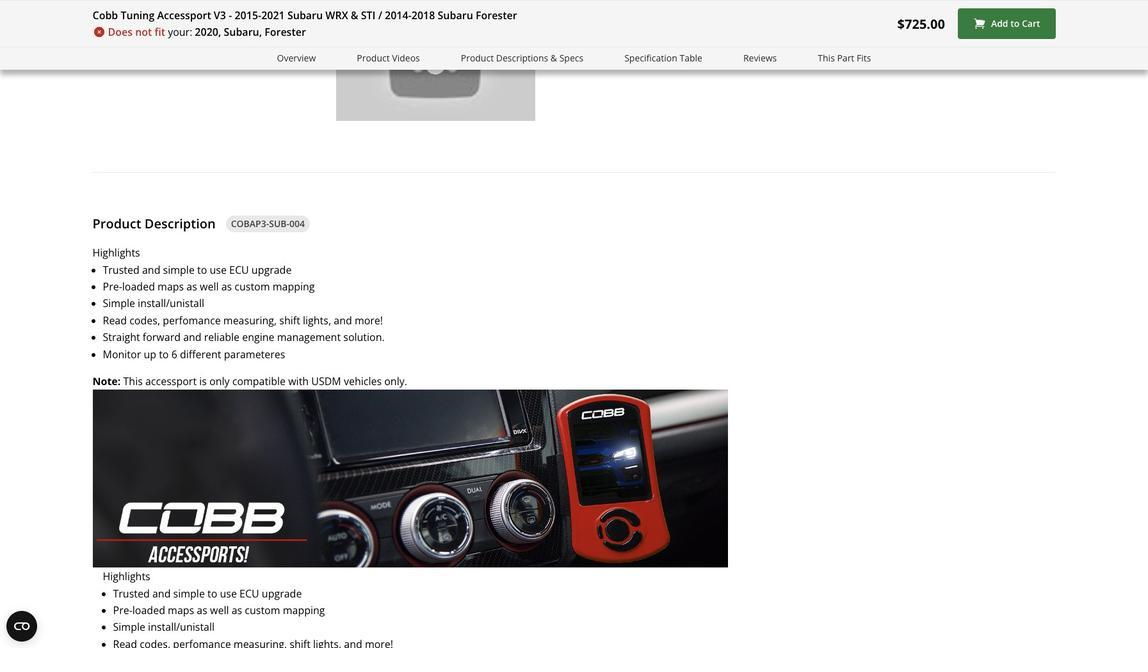 Task type: describe. For each thing, give the bounding box(es) containing it.
simple inside "highlights trusted and simple to use ecu upgrade pre-loaded maps as well as custom mapping simple install/unistall read codes, perfomance measuring, shift lights, and more! straight forward and reliable engine management solution. monitor up to 6 different parameteres"
[[163, 263, 195, 277]]

cart
[[1022, 17, 1041, 30]]

sub-
[[269, 218, 290, 230]]

cobap3-sub-004
[[231, 218, 305, 230]]

cobb tuning accessport v3  - 2015-2021 subaru wrx & sti / 2014-2018 subaru forester
[[93, 8, 517, 22]]

highlights for highlights
[[103, 570, 150, 584]]

descriptions
[[496, 52, 549, 64]]

0 horizontal spatial forester
[[265, 25, 306, 39]]

product for product descriptions & specs
[[461, 52, 494, 64]]

1 horizontal spatial this
[[818, 52, 835, 64]]

v3
[[214, 8, 226, 22]]

and inside the trusted and simple to use ecu upgrade pre-loaded maps as well as custom mapping simple install/unistall
[[152, 587, 171, 601]]

read
[[103, 314, 127, 328]]

product videos link
[[357, 51, 420, 66]]

loaded inside the trusted and simple to use ecu upgrade pre-loaded maps as well as custom mapping simple install/unistall
[[132, 604, 165, 618]]

measuring,
[[223, 314, 277, 328]]

1 vertical spatial this
[[123, 375, 143, 389]]

fit
[[155, 25, 165, 39]]

note:
[[93, 375, 121, 389]]

2 subaru from the left
[[438, 8, 473, 22]]

this part fits link
[[818, 51, 872, 66]]

straight
[[103, 331, 140, 345]]

1 horizontal spatial &
[[551, 52, 557, 64]]

0 vertical spatial forester
[[476, 8, 517, 22]]

does not fit your: 2020, subaru, forester
[[108, 25, 306, 39]]

tuning
[[121, 8, 155, 22]]

compatible
[[232, 375, 286, 389]]

specs
[[560, 52, 584, 64]]

more!
[[355, 314, 383, 328]]

forward
[[143, 331, 181, 345]]

mapping inside the trusted and simple to use ecu upgrade pre-loaded maps as well as custom mapping simple install/unistall
[[283, 604, 325, 618]]

different
[[180, 348, 221, 362]]

wrx
[[326, 8, 348, 22]]

video
[[145, 10, 179, 27]]

accessport
[[157, 8, 211, 22]]

upgrade inside "highlights trusted and simple to use ecu upgrade pre-loaded maps as well as custom mapping simple install/unistall read codes, perfomance measuring, shift lights, and more! straight forward and reliable engine management solution. monitor up to 6 different parameteres"
[[252, 263, 292, 277]]

reliable
[[204, 331, 240, 345]]

vehicles
[[344, 375, 382, 389]]

product for product videos
[[357, 52, 390, 64]]

cobap3-
[[231, 218, 269, 230]]

lights,
[[303, 314, 331, 328]]

only
[[210, 375, 230, 389]]

use inside "highlights trusted and simple to use ecu upgrade pre-loaded maps as well as custom mapping simple install/unistall read codes, perfomance measuring, shift lights, and more! straight forward and reliable engine management solution. monitor up to 6 different parameteres"
[[210, 263, 227, 277]]

product for product video
[[93, 10, 141, 27]]

trusted and simple to use ecu upgrade pre-loaded maps as well as custom mapping simple install/unistall
[[113, 587, 325, 635]]

your:
[[168, 25, 192, 39]]

/
[[378, 8, 382, 22]]

pre- inside the trusted and simple to use ecu upgrade pre-loaded maps as well as custom mapping simple install/unistall
[[113, 604, 132, 618]]

management
[[277, 331, 341, 345]]

note: this accessport is only compatible with usdm vehicles only.
[[93, 375, 407, 389]]

ecu inside the trusted and simple to use ecu upgrade pre-loaded maps as well as custom mapping simple install/unistall
[[240, 587, 259, 601]]

product for product description
[[93, 215, 141, 232]]

cobb accessport cobap3-sub-004 for your 2014-2018 subaru forester and 2015-2021 subaru wrx / sti image
[[93, 390, 729, 568]]

6
[[171, 348, 177, 362]]

solution.
[[344, 331, 385, 345]]

well inside "highlights trusted and simple to use ecu upgrade pre-loaded maps as well as custom mapping simple install/unistall read codes, perfomance measuring, shift lights, and more! straight forward and reliable engine management solution. monitor up to 6 different parameteres"
[[200, 280, 219, 294]]

simple inside the trusted and simple to use ecu upgrade pre-loaded maps as well as custom mapping simple install/unistall
[[173, 587, 205, 601]]

install/unistall inside "highlights trusted and simple to use ecu upgrade pre-loaded maps as well as custom mapping simple install/unistall read codes, perfomance measuring, shift lights, and more! straight forward and reliable engine management solution. monitor up to 6 different parameteres"
[[138, 297, 204, 311]]

engine
[[242, 331, 275, 345]]

0 vertical spatial &
[[351, 8, 359, 22]]

add to cart button
[[958, 8, 1056, 39]]

part
[[838, 52, 855, 64]]



Task type: vqa. For each thing, say whether or not it's contained in the screenshot.
Cobb
yes



Task type: locate. For each thing, give the bounding box(es) containing it.
-
[[229, 8, 232, 22]]

ecu
[[229, 263, 249, 277], [240, 587, 259, 601]]

0 vertical spatial this
[[818, 52, 835, 64]]

0 vertical spatial maps
[[158, 280, 184, 294]]

0 vertical spatial mapping
[[273, 280, 315, 294]]

simple inside "highlights trusted and simple to use ecu upgrade pre-loaded maps as well as custom mapping simple install/unistall read codes, perfomance measuring, shift lights, and more! straight forward and reliable engine management solution. monitor up to 6 different parameteres"
[[103, 297, 135, 311]]

1 horizontal spatial forester
[[476, 8, 517, 22]]

custom
[[235, 280, 270, 294], [245, 604, 280, 618]]

highlights trusted and simple to use ecu upgrade pre-loaded maps as well as custom mapping simple install/unistall read codes, perfomance measuring, shift lights, and more! straight forward and reliable engine management solution. monitor up to 6 different parameteres
[[93, 246, 385, 362]]

0 vertical spatial custom
[[235, 280, 270, 294]]

shift
[[280, 314, 300, 328]]

1 vertical spatial simple
[[113, 621, 145, 635]]

subaru
[[288, 8, 323, 22], [438, 8, 473, 22]]

with
[[288, 375, 309, 389]]

2014-
[[385, 8, 412, 22]]

simple inside the trusted and simple to use ecu upgrade pre-loaded maps as well as custom mapping simple install/unistall
[[113, 621, 145, 635]]

use
[[210, 263, 227, 277], [220, 587, 237, 601]]

specification
[[625, 52, 678, 64]]

maps inside the trusted and simple to use ecu upgrade pre-loaded maps as well as custom mapping simple install/unistall
[[168, 604, 194, 618]]

0 horizontal spatial &
[[351, 8, 359, 22]]

forester down "2021"
[[265, 25, 306, 39]]

1 vertical spatial mapping
[[283, 604, 325, 618]]

simple
[[163, 263, 195, 277], [173, 587, 205, 601]]

install/unistall
[[138, 297, 204, 311], [148, 621, 215, 635]]

to inside the trusted and simple to use ecu upgrade pre-loaded maps as well as custom mapping simple install/unistall
[[208, 587, 217, 601]]

0 horizontal spatial this
[[123, 375, 143, 389]]

well inside the trusted and simple to use ecu upgrade pre-loaded maps as well as custom mapping simple install/unistall
[[210, 604, 229, 618]]

0 vertical spatial trusted
[[103, 263, 140, 277]]

mapping
[[273, 280, 315, 294], [283, 604, 325, 618]]

1 vertical spatial well
[[210, 604, 229, 618]]

0 vertical spatial ecu
[[229, 263, 249, 277]]

well
[[200, 280, 219, 294], [210, 604, 229, 618]]

add
[[992, 17, 1009, 30]]

product
[[93, 10, 141, 27], [357, 52, 390, 64], [461, 52, 494, 64], [93, 215, 141, 232]]

use inside the trusted and simple to use ecu upgrade pre-loaded maps as well as custom mapping simple install/unistall
[[220, 587, 237, 601]]

1 vertical spatial trusted
[[113, 587, 150, 601]]

and
[[142, 263, 160, 277], [334, 314, 352, 328], [183, 331, 202, 345], [152, 587, 171, 601]]

ecu inside "highlights trusted and simple to use ecu upgrade pre-loaded maps as well as custom mapping simple install/unistall read codes, perfomance measuring, shift lights, and more! straight forward and reliable engine management solution. monitor up to 6 different parameteres"
[[229, 263, 249, 277]]

product descriptions & specs link
[[461, 51, 584, 66]]

product description
[[93, 215, 216, 232]]

maps
[[158, 280, 184, 294], [168, 604, 194, 618]]

pre-
[[103, 280, 122, 294], [113, 604, 132, 618]]

1 vertical spatial upgrade
[[262, 587, 302, 601]]

1 vertical spatial forester
[[265, 25, 306, 39]]

table
[[680, 52, 703, 64]]

2021
[[262, 8, 285, 22]]

subaru right 2018
[[438, 8, 473, 22]]

overview link
[[277, 51, 316, 66]]

specification table link
[[625, 51, 703, 66]]

2020,
[[195, 25, 221, 39]]

cobb
[[93, 8, 118, 22]]

0 vertical spatial loaded
[[122, 280, 155, 294]]

0 vertical spatial simple
[[163, 263, 195, 277]]

simple
[[103, 297, 135, 311], [113, 621, 145, 635]]

1 subaru from the left
[[288, 8, 323, 22]]

to inside button
[[1011, 17, 1020, 30]]

install/unistall inside the trusted and simple to use ecu upgrade pre-loaded maps as well as custom mapping simple install/unistall
[[148, 621, 215, 635]]

0 vertical spatial install/unistall
[[138, 297, 204, 311]]

maps inside "highlights trusted and simple to use ecu upgrade pre-loaded maps as well as custom mapping simple install/unistall read codes, perfomance measuring, shift lights, and more! straight forward and reliable engine management solution. monitor up to 6 different parameteres"
[[158, 280, 184, 294]]

up
[[144, 348, 156, 362]]

1 vertical spatial pre-
[[113, 604, 132, 618]]

1 vertical spatial simple
[[173, 587, 205, 601]]

1 vertical spatial ecu
[[240, 587, 259, 601]]

reviews
[[744, 52, 777, 64]]

0 horizontal spatial subaru
[[288, 8, 323, 22]]

highlights
[[93, 246, 140, 260], [103, 570, 150, 584]]

& left specs
[[551, 52, 557, 64]]

parameteres
[[224, 348, 285, 362]]

forester up product descriptions & specs
[[476, 8, 517, 22]]

$725.00
[[898, 15, 946, 32]]

subaru,
[[224, 25, 262, 39]]

as
[[187, 280, 197, 294], [221, 280, 232, 294], [197, 604, 207, 618], [232, 604, 242, 618]]

2018
[[412, 8, 435, 22]]

highlights for highlights trusted and simple to use ecu upgrade pre-loaded maps as well as custom mapping simple install/unistall read codes, perfomance measuring, shift lights, and more! straight forward and reliable engine management solution. monitor up to 6 different parameteres
[[93, 246, 140, 260]]

1 vertical spatial install/unistall
[[148, 621, 215, 635]]

overview
[[277, 52, 316, 64]]

1 vertical spatial custom
[[245, 604, 280, 618]]

1 vertical spatial use
[[220, 587, 237, 601]]

004
[[290, 218, 305, 230]]

mapping inside "highlights trusted and simple to use ecu upgrade pre-loaded maps as well as custom mapping simple install/unistall read codes, perfomance measuring, shift lights, and more! straight forward and reliable engine management solution. monitor up to 6 different parameteres"
[[273, 280, 315, 294]]

this part fits
[[818, 52, 872, 64]]

trusted
[[103, 263, 140, 277], [113, 587, 150, 601]]

0 vertical spatial well
[[200, 280, 219, 294]]

product video
[[93, 10, 179, 27]]

upgrade
[[252, 263, 292, 277], [262, 587, 302, 601]]

0 vertical spatial highlights
[[93, 246, 140, 260]]

add to cart
[[992, 17, 1041, 30]]

0 vertical spatial simple
[[103, 297, 135, 311]]

usdm
[[312, 375, 341, 389]]

pre- inside "highlights trusted and simple to use ecu upgrade pre-loaded maps as well as custom mapping simple install/unistall read codes, perfomance measuring, shift lights, and more! straight forward and reliable engine management solution. monitor up to 6 different parameteres"
[[103, 280, 122, 294]]

1 vertical spatial maps
[[168, 604, 194, 618]]

product videos
[[357, 52, 420, 64]]

this
[[818, 52, 835, 64], [123, 375, 143, 389]]

trusted inside the trusted and simple to use ecu upgrade pre-loaded maps as well as custom mapping simple install/unistall
[[113, 587, 150, 601]]

product descriptions & specs
[[461, 52, 584, 64]]

fits
[[857, 52, 872, 64]]

&
[[351, 8, 359, 22], [551, 52, 557, 64]]

loaded
[[122, 280, 155, 294], [132, 604, 165, 618]]

upgrade inside the trusted and simple to use ecu upgrade pre-loaded maps as well as custom mapping simple install/unistall
[[262, 587, 302, 601]]

0 vertical spatial pre-
[[103, 280, 122, 294]]

is
[[199, 375, 207, 389]]

perfomance
[[163, 314, 221, 328]]

subaru left wrx
[[288, 8, 323, 22]]

0 vertical spatial use
[[210, 263, 227, 277]]

description
[[145, 215, 216, 232]]

sti
[[361, 8, 376, 22]]

specification table
[[625, 52, 703, 64]]

monitor
[[103, 348, 141, 362]]

0 vertical spatial upgrade
[[252, 263, 292, 277]]

reviews link
[[744, 51, 777, 66]]

1 vertical spatial loaded
[[132, 604, 165, 618]]

loaded inside "highlights trusted and simple to use ecu upgrade pre-loaded maps as well as custom mapping simple install/unistall read codes, perfomance measuring, shift lights, and more! straight forward and reliable engine management solution. monitor up to 6 different parameteres"
[[122, 280, 155, 294]]

codes,
[[130, 314, 160, 328]]

to
[[1011, 17, 1020, 30], [197, 263, 207, 277], [159, 348, 169, 362], [208, 587, 217, 601]]

forester
[[476, 8, 517, 22], [265, 25, 306, 39]]

custom inside "highlights trusted and simple to use ecu upgrade pre-loaded maps as well as custom mapping simple install/unistall read codes, perfomance measuring, shift lights, and more! straight forward and reliable engine management solution. monitor up to 6 different parameteres"
[[235, 280, 270, 294]]

only.
[[385, 375, 407, 389]]

highlights inside "highlights trusted and simple to use ecu upgrade pre-loaded maps as well as custom mapping simple install/unistall read codes, perfomance measuring, shift lights, and more! straight forward and reliable engine management solution. monitor up to 6 different parameteres"
[[93, 246, 140, 260]]

custom inside the trusted and simple to use ecu upgrade pre-loaded maps as well as custom mapping simple install/unistall
[[245, 604, 280, 618]]

this right note:
[[123, 375, 143, 389]]

trusted inside "highlights trusted and simple to use ecu upgrade pre-loaded maps as well as custom mapping simple install/unistall read codes, perfomance measuring, shift lights, and more! straight forward and reliable engine management solution. monitor up to 6 different parameteres"
[[103, 263, 140, 277]]

open widget image
[[6, 612, 37, 643]]

videos
[[392, 52, 420, 64]]

1 vertical spatial &
[[551, 52, 557, 64]]

this left part
[[818, 52, 835, 64]]

does
[[108, 25, 133, 39]]

accessport
[[145, 375, 197, 389]]

1 vertical spatial highlights
[[103, 570, 150, 584]]

& left sti
[[351, 8, 359, 22]]

2015-
[[235, 8, 262, 22]]

not
[[135, 25, 152, 39]]

1 horizontal spatial subaru
[[438, 8, 473, 22]]



